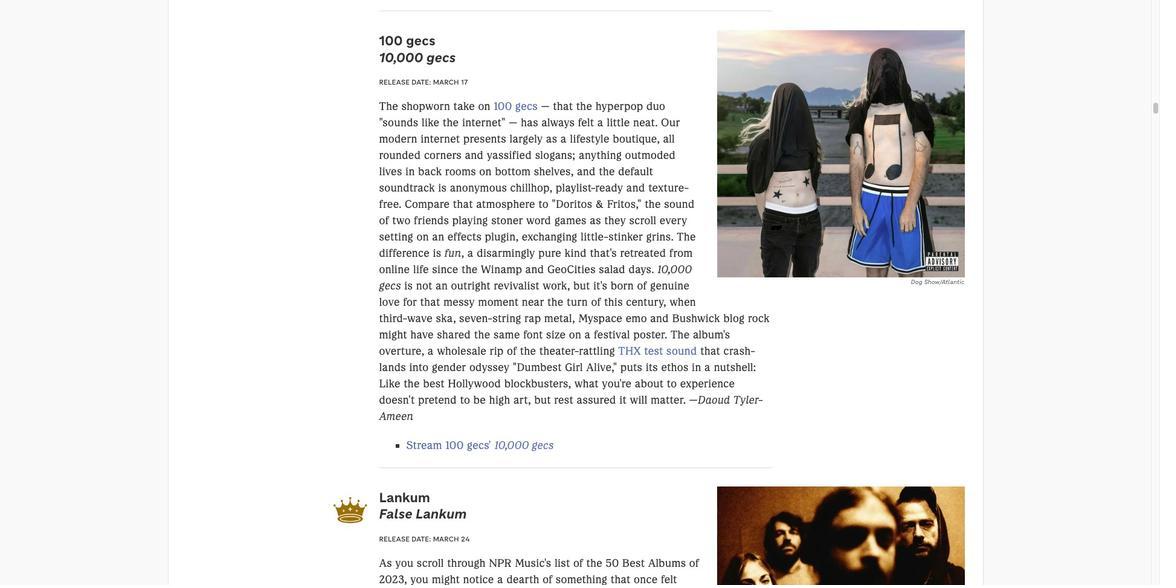 Task type: locate. For each thing, give the bounding box(es) containing it.
that up always
[[553, 100, 573, 113]]

10,000 up 'genuine'
[[658, 263, 692, 276]]

that up playing
[[453, 198, 473, 211]]

kind
[[565, 247, 587, 260]]

1 vertical spatial scroll
[[417, 556, 444, 570]]

date: for 24
[[412, 534, 431, 543]]

always
[[542, 116, 575, 130]]

what
[[575, 377, 599, 391]]

and down the pure
[[526, 263, 544, 276]]

pretend
[[418, 394, 457, 407]]

of down "music's"
[[543, 573, 553, 585]]

an down the friends
[[432, 230, 445, 244]]

that down 50
[[611, 573, 631, 585]]

2 vertical spatial 10,000
[[495, 439, 529, 452]]

best
[[423, 377, 445, 391]]

that down album's
[[701, 345, 721, 358]]

century,
[[626, 296, 667, 309]]

gecs'
[[467, 439, 491, 452]]

be
[[474, 394, 486, 407]]

0 horizontal spatial as
[[546, 133, 558, 146]]

1 horizontal spatial 10,000
[[495, 439, 529, 452]]

0 vertical spatial date:
[[412, 78, 431, 87]]

2023,
[[379, 573, 407, 585]]

2 vertical spatial 100
[[446, 439, 464, 452]]

theater-
[[540, 345, 579, 358]]

lifestyle
[[570, 133, 610, 146]]

you right "as"
[[396, 556, 414, 570]]

2 date: from the top
[[412, 534, 431, 543]]

0 vertical spatial sound
[[664, 198, 695, 211]]

0 vertical spatial might
[[379, 328, 407, 342]]

0 vertical spatial march
[[433, 78, 459, 87]]

online
[[379, 263, 410, 276]]

the
[[576, 100, 593, 113], [443, 116, 459, 130], [599, 165, 615, 178], [645, 198, 661, 211], [462, 263, 478, 276], [548, 296, 564, 309], [474, 328, 491, 342], [520, 345, 536, 358], [404, 377, 420, 391], [587, 556, 603, 570]]

0 horizontal spatial might
[[379, 328, 407, 342]]

0 vertical spatial to
[[539, 198, 549, 211]]

effects
[[448, 230, 482, 244]]

march for 24
[[433, 534, 459, 543]]

1 vertical spatial an
[[436, 279, 448, 293]]

that inside as you scroll through npr music's list of the 50 best albums of 2023, you might notice a dearth of something that once fel
[[611, 573, 631, 585]]

release down false
[[379, 534, 410, 543]]

that down 'not'
[[420, 296, 440, 309]]

1 horizontal spatial but
[[574, 279, 590, 293]]

default
[[619, 165, 653, 178]]

a down npr
[[497, 573, 504, 585]]

texture-
[[649, 181, 689, 195]]

0 vertical spatial in
[[406, 165, 415, 178]]

the up "sounds
[[379, 100, 398, 113]]

an
[[432, 230, 445, 244], [436, 279, 448, 293]]

1 vertical spatial in
[[692, 361, 702, 374]]

a right , at the top left of page
[[468, 247, 474, 260]]

and up poster.
[[651, 312, 669, 325]]

tyler-
[[734, 394, 763, 407]]

largely
[[510, 133, 543, 146]]

in up the soundtrack
[[406, 165, 415, 178]]

1 horizontal spatial to
[[539, 198, 549, 211]]

2 horizontal spatial —
[[689, 394, 698, 407]]

on up internet"
[[478, 100, 491, 113]]

the down 'the shopworn take on 100 gecs'
[[443, 116, 459, 130]]

as up 'slogans;'
[[546, 133, 558, 146]]

to inside — that the hyperpop duo "sounds like the internet" — has always felt a little neat. our modern internet presents largely as a lifestyle boutique, all rounded corners and yassified slogans; anything outmoded lives in back rooms on bottom shelves, and the default soundtrack is anonymous chillhop, playlist-ready and texture- free. compare that atmosphere to "doritos & fritos," the sound of two friends playing stoner word games as they scroll every setting on an effects plugin, exchanging little-stinker grins. the difference is
[[539, 198, 549, 211]]

neat.
[[633, 116, 658, 130]]

metal,
[[545, 312, 575, 325]]

you're
[[602, 377, 632, 391]]

—
[[541, 100, 550, 113], [509, 116, 518, 130], [689, 394, 698, 407]]

on right size
[[569, 328, 582, 342]]

0 vertical spatial as
[[546, 133, 558, 146]]

0 vertical spatial 10,000
[[379, 49, 423, 66]]

high
[[489, 394, 511, 407]]

date:
[[412, 78, 431, 87], [412, 534, 431, 543]]

date: down lankum false lankum
[[412, 534, 431, 543]]

release for release date: march 24
[[379, 534, 410, 543]]

thx
[[619, 345, 641, 358]]

has
[[521, 116, 538, 130]]

as up little-
[[590, 214, 601, 227]]

march left 24 at the bottom of page
[[433, 534, 459, 543]]

release up shopworn
[[379, 78, 410, 87]]

0 vertical spatial the
[[379, 100, 398, 113]]

1 horizontal spatial in
[[692, 361, 702, 374]]

the down bushwick on the right bottom of page
[[671, 328, 690, 342]]

the left 50
[[587, 556, 603, 570]]

0 horizontal spatial but
[[534, 394, 551, 407]]

you
[[396, 556, 414, 570], [411, 573, 429, 585]]

lankum
[[379, 489, 430, 506], [416, 505, 467, 522]]

is down back
[[438, 181, 447, 195]]

about
[[635, 377, 664, 391]]

nutshell:
[[714, 361, 757, 374]]

ready
[[596, 181, 623, 195]]

0 horizontal spatial scroll
[[417, 556, 444, 570]]

the down into
[[404, 377, 420, 391]]

100
[[379, 32, 403, 49], [494, 100, 512, 113], [446, 439, 464, 452]]

might down third-
[[379, 328, 407, 342]]

of down days.
[[637, 279, 647, 293]]

wholesale
[[437, 345, 487, 358]]

love
[[379, 296, 400, 309]]

is left 'not'
[[405, 279, 413, 293]]

— that the hyperpop duo "sounds like the internet" — has always felt a little neat. our modern internet presents largely as a lifestyle boutique, all rounded corners and yassified slogans; anything outmoded lives in back rooms on bottom shelves, and the default soundtrack is anonymous chillhop, playlist-ready and texture- free. compare that atmosphere to "doritos & fritos," the sound of two friends playing stoner word games as they scroll every setting on an effects plugin, exchanging little-stinker grins. the difference is
[[379, 100, 696, 260]]

0 horizontal spatial 10,000
[[379, 49, 423, 66]]

0 horizontal spatial —
[[509, 116, 518, 130]]

— up always
[[541, 100, 550, 113]]

is left fun
[[433, 247, 442, 260]]

1 horizontal spatial 100
[[446, 439, 464, 452]]

but inside is not an outright revivalist work, but it's born of genuine love for that messy moment near the turn of this century, when third-wave ska, seven-string rap metal, myspace emo and bushwick blog rock might have shared the same font size on a festival poster. the album's overture, a wholesale rip of the theater-rattling
[[574, 279, 590, 293]]

salad
[[599, 263, 626, 276]]

for
[[403, 296, 417, 309]]

corners
[[424, 149, 462, 162]]

of left two
[[379, 214, 389, 227]]

from
[[670, 247, 693, 260]]

might inside as you scroll through npr music's list of the 50 best albums of 2023, you might notice a dearth of something that once fel
[[432, 573, 460, 585]]

1 date: from the top
[[412, 78, 431, 87]]

is inside is not an outright revivalist work, but it's born of genuine love for that messy moment near the turn of this century, when third-wave ska, seven-string rap metal, myspace emo and bushwick blog rock might have shared the same font size on a festival poster. the album's overture, a wholesale rip of the theater-rattling
[[405, 279, 413, 293]]

2 horizontal spatial to
[[667, 377, 677, 391]]

outright
[[451, 279, 491, 293]]

ameen
[[379, 410, 414, 423]]

sound up ethos
[[667, 345, 697, 358]]

1 vertical spatial as
[[590, 214, 601, 227]]

bushwick
[[673, 312, 720, 325]]

100 left gecs'
[[446, 439, 464, 452]]

2 release from the top
[[379, 534, 410, 543]]

false
[[379, 505, 413, 522]]

but up the turn
[[574, 279, 590, 293]]

1 vertical spatial 100
[[494, 100, 512, 113]]

thx test sound link
[[619, 345, 697, 358]]

the
[[379, 100, 398, 113], [677, 230, 696, 244], [671, 328, 690, 342]]

and inside is not an outright revivalist work, but it's born of genuine love for that messy moment near the turn of this century, when third-wave ska, seven-string rap metal, myspace emo and bushwick blog rock might have shared the same font size on a festival poster. the album's overture, a wholesale rip of the theater-rattling
[[651, 312, 669, 325]]

that inside is not an outright revivalist work, but it's born of genuine love for that messy moment near the turn of this century, when third-wave ska, seven-string rap metal, myspace emo and bushwick blog rock might have shared the same font size on a festival poster. the album's overture, a wholesale rip of the theater-rattling
[[420, 296, 440, 309]]

1 vertical spatial might
[[432, 573, 460, 585]]

gender
[[432, 361, 466, 374]]

scroll up stinker
[[630, 214, 657, 227]]

0 vertical spatial 100
[[379, 32, 403, 49]]

2 vertical spatial the
[[671, 328, 690, 342]]

girl
[[565, 361, 583, 374]]

1 vertical spatial but
[[534, 394, 551, 407]]

2 horizontal spatial 10,000
[[658, 263, 692, 276]]

sound up every
[[664, 198, 695, 211]]

1 vertical spatial march
[[433, 534, 459, 543]]

2 march from the top
[[433, 534, 459, 543]]

on inside is not an outright revivalist work, but it's born of genuine love for that messy moment near the turn of this century, when third-wave ska, seven-string rap metal, myspace emo and bushwick blog rock might have shared the same font size on a festival poster. the album's overture, a wholesale rip of the theater-rattling
[[569, 328, 582, 342]]

1 vertical spatial the
[[677, 230, 696, 244]]

and up playlist-
[[577, 165, 596, 178]]

1 horizontal spatial —
[[541, 100, 550, 113]]

might down through
[[432, 573, 460, 585]]

wave
[[407, 312, 433, 325]]

music's
[[515, 556, 552, 570]]

to up word
[[539, 198, 549, 211]]

duo
[[647, 100, 666, 113]]

npr
[[489, 556, 512, 570]]

it's
[[594, 279, 608, 293]]

0 horizontal spatial to
[[460, 394, 470, 407]]

as you scroll through npr music's list of the 50 best albums of 2023, you might notice a dearth of something that once fel
[[379, 556, 699, 585]]

puts
[[621, 361, 643, 374]]

0 horizontal spatial in
[[406, 165, 415, 178]]

the up the from
[[677, 230, 696, 244]]

and down default at the top of page
[[627, 181, 645, 195]]

100 up release date: march 17
[[379, 32, 403, 49]]

1 vertical spatial release
[[379, 534, 410, 543]]

of right rip
[[507, 345, 517, 358]]

might
[[379, 328, 407, 342], [432, 573, 460, 585]]

2 vertical spatial is
[[405, 279, 413, 293]]

the up ready
[[599, 165, 615, 178]]

fritos,"
[[607, 198, 642, 211]]

the up outright
[[462, 263, 478, 276]]

2 vertical spatial —
[[689, 394, 698, 407]]

of
[[379, 214, 389, 227], [637, 279, 647, 293], [591, 296, 601, 309], [507, 345, 517, 358], [574, 556, 583, 570], [690, 556, 699, 570], [543, 573, 553, 585]]

0 vertical spatial scroll
[[630, 214, 657, 227]]

100 inside the 100 gecs 10,000 gecs
[[379, 32, 403, 49]]

1 vertical spatial date:
[[412, 534, 431, 543]]

17
[[461, 78, 468, 87]]

to down ethos
[[667, 377, 677, 391]]

bottom
[[495, 165, 531, 178]]

date: up shopworn
[[412, 78, 431, 87]]

1 horizontal spatial might
[[432, 573, 460, 585]]

scroll down the release date: march 24
[[417, 556, 444, 570]]

100 up internet"
[[494, 100, 512, 113]]

to left be
[[460, 394, 470, 407]]

0 vertical spatial an
[[432, 230, 445, 244]]

0 vertical spatial but
[[574, 279, 590, 293]]

0 horizontal spatial 100
[[379, 32, 403, 49]]

in up experience
[[692, 361, 702, 374]]

10,000 up release date: march 17
[[379, 49, 423, 66]]

— down experience
[[689, 394, 698, 407]]

0 vertical spatial release
[[379, 78, 410, 87]]

sound inside — that the hyperpop duo "sounds like the internet" — has always felt a little neat. our modern internet presents largely as a lifestyle boutique, all rounded corners and yassified slogans; anything outmoded lives in back rooms on bottom shelves, and the default soundtrack is anonymous chillhop, playlist-ready and texture- free. compare that atmosphere to "doritos & fritos," the sound of two friends playing stoner word games as they scroll every setting on an effects plugin, exchanging little-stinker grins. the difference is
[[664, 198, 695, 211]]

— inside that crash- lands into gender odyssey "dumbest girl alive," puts its ethos in a nutshell: like the best hollywood blockbusters, what you're about to experience doesn't pretend to be high art, but rest assured it will matter. —
[[689, 394, 698, 407]]

10,000 inside the 100 gecs 10,000 gecs
[[379, 49, 423, 66]]

1 march from the top
[[433, 78, 459, 87]]

100 gecs. image
[[718, 30, 965, 277]]

this
[[605, 296, 623, 309]]

1 release from the top
[[379, 78, 410, 87]]

1 vertical spatial to
[[667, 377, 677, 391]]

stoner
[[492, 214, 523, 227]]

gecs
[[406, 32, 436, 49], [427, 49, 456, 66], [515, 100, 538, 113], [379, 279, 401, 293], [532, 439, 554, 452]]

1 horizontal spatial scroll
[[630, 214, 657, 227]]

1 vertical spatial 10,000
[[658, 263, 692, 276]]

but down blockbusters,
[[534, 394, 551, 407]]

a up experience
[[705, 361, 711, 374]]

a down always
[[561, 133, 567, 146]]

1 vertical spatial —
[[509, 116, 518, 130]]

march left 17
[[433, 78, 459, 87]]

and down presents
[[465, 149, 484, 162]]

1 vertical spatial you
[[411, 573, 429, 585]]

stinker
[[609, 230, 643, 244]]

overture,
[[379, 345, 424, 358]]

ska,
[[436, 312, 456, 325]]

"sounds
[[379, 116, 419, 130]]

scroll inside — that the hyperpop duo "sounds like the internet" — has always felt a little neat. our modern internet presents largely as a lifestyle boutique, all rounded corners and yassified slogans; anything outmoded lives in back rooms on bottom shelves, and the default soundtrack is anonymous chillhop, playlist-ready and texture- free. compare that atmosphere to "doritos & fritos," the sound of two friends playing stoner word games as they scroll every setting on an effects plugin, exchanging little-stinker grins. the difference is
[[630, 214, 657, 227]]

the inside is not an outright revivalist work, but it's born of genuine love for that messy moment near the turn of this century, when third-wave ska, seven-string rap metal, myspace emo and bushwick blog rock might have shared the same font size on a festival poster. the album's overture, a wholesale rip of the theater-rattling
[[671, 328, 690, 342]]

10,000 right gecs'
[[495, 439, 529, 452]]

an down since
[[436, 279, 448, 293]]

of right albums
[[690, 556, 699, 570]]

yassified
[[487, 149, 532, 162]]

and
[[465, 149, 484, 162], [577, 165, 596, 178], [627, 181, 645, 195], [526, 263, 544, 276], [651, 312, 669, 325]]

you right 2023,
[[411, 573, 429, 585]]

that's
[[590, 247, 617, 260]]

— left has
[[509, 116, 518, 130]]

chillhop,
[[510, 181, 553, 195]]



Task type: vqa. For each thing, say whether or not it's contained in the screenshot.
Does within The Japanese House In The End It Always Does
no



Task type: describe. For each thing, give the bounding box(es) containing it.
a right felt
[[598, 116, 604, 130]]

but inside that crash- lands into gender odyssey "dumbest girl alive," puts its ethos in a nutshell: like the best hollywood blockbusters, what you're about to experience doesn't pretend to be high art, but rest assured it will matter. —
[[534, 394, 551, 407]]

0 vertical spatial you
[[396, 556, 414, 570]]

matter.
[[651, 394, 686, 407]]

playing
[[452, 214, 488, 227]]

rattling
[[579, 345, 615, 358]]

a inside , a disarmingly pure kind that's retreated from online life since the winamp and geocities salad days.
[[468, 247, 474, 260]]

poster.
[[634, 328, 668, 342]]

the shopworn take on 100 gecs
[[379, 100, 538, 113]]

take
[[454, 100, 475, 113]]

atmosphere
[[476, 198, 535, 211]]

0 vertical spatial —
[[541, 100, 550, 113]]

the down seven-
[[474, 328, 491, 342]]

retreated
[[620, 247, 666, 260]]

the down texture- on the top right
[[645, 198, 661, 211]]

hyperpop
[[596, 100, 644, 113]]

little-
[[581, 230, 609, 244]]

crash-
[[724, 345, 756, 358]]

fun
[[445, 247, 462, 260]]

image credit element
[[718, 277, 965, 286]]

50
[[606, 556, 619, 570]]

our
[[661, 116, 680, 130]]

the down work,
[[548, 296, 564, 309]]

setting
[[379, 230, 413, 244]]

shelves,
[[534, 165, 574, 178]]

since
[[432, 263, 459, 276]]

difference
[[379, 247, 430, 260]]

myspace
[[579, 312, 623, 325]]

like
[[422, 116, 440, 130]]

lands
[[379, 361, 406, 374]]

shared
[[437, 328, 471, 342]]

lankum, false lankum image
[[718, 487, 965, 585]]

pure
[[539, 247, 562, 260]]

a up rattling
[[585, 328, 591, 342]]

scroll inside as you scroll through npr music's list of the 50 best albums of 2023, you might notice a dearth of something that once fel
[[417, 556, 444, 570]]

thx test sound
[[619, 345, 697, 358]]

grins.
[[647, 230, 674, 244]]

1 vertical spatial is
[[433, 247, 442, 260]]

a down the 'have'
[[428, 345, 434, 358]]

genuine
[[650, 279, 690, 293]]

that inside that crash- lands into gender odyssey "dumbest girl alive," puts its ethos in a nutshell: like the best hollywood blockbusters, what you're about to experience doesn't pretend to be high art, but rest assured it will matter. —
[[701, 345, 721, 358]]

,
[[462, 247, 464, 260]]

"dumbest
[[513, 361, 562, 374]]

0 vertical spatial is
[[438, 181, 447, 195]]

days.
[[629, 263, 654, 276]]

two
[[392, 214, 411, 227]]

winamp
[[481, 263, 522, 276]]

test
[[644, 345, 664, 358]]

all
[[663, 133, 675, 146]]

compare
[[405, 198, 450, 211]]

might inside is not an outright revivalist work, but it's born of genuine love for that messy moment near the turn of this century, when third-wave ska, seven-string rap metal, myspace emo and bushwick blog rock might have shared the same font size on a festival poster. the album's overture, a wholesale rip of the theater-rattling
[[379, 328, 407, 342]]

daoud tyler- ameen
[[379, 394, 763, 423]]

anonymous
[[450, 181, 507, 195]]

of down it's
[[591, 296, 601, 309]]

will
[[630, 394, 648, 407]]

the up felt
[[576, 100, 593, 113]]

same
[[494, 328, 520, 342]]

of inside — that the hyperpop duo "sounds like the internet" — has always felt a little neat. our modern internet presents largely as a lifestyle boutique, all rounded corners and yassified slogans; anything outmoded lives in back rooms on bottom shelves, and the default soundtrack is anonymous chillhop, playlist-ready and texture- free. compare that atmosphere to "doritos & fritos," the sound of two friends playing stoner word games as they scroll every setting on an effects plugin, exchanging little-stinker grins. the difference is
[[379, 214, 389, 227]]

free.
[[379, 198, 402, 211]]

that crash- lands into gender odyssey "dumbest girl alive," puts its ethos in a nutshell: like the best hollywood blockbusters, what you're about to experience doesn't pretend to be high art, but rest assured it will matter. —
[[379, 345, 757, 407]]

geocities
[[548, 263, 596, 276]]

messy
[[444, 296, 475, 309]]

the inside , a disarmingly pure kind that's retreated from online life since the winamp and geocities salad days.
[[462, 263, 478, 276]]

the down font on the left of page
[[520, 345, 536, 358]]

internet"
[[462, 116, 506, 130]]

when
[[670, 296, 696, 309]]

in inside that crash- lands into gender odyssey "dumbest girl alive," puts its ethos in a nutshell: like the best hollywood blockbusters, what you're about to experience doesn't pretend to be high art, but rest assured it will matter. —
[[692, 361, 702, 374]]

near
[[522, 296, 544, 309]]

art,
[[514, 394, 531, 407]]

an inside is not an outright revivalist work, but it's born of genuine love for that messy moment near the turn of this century, when third-wave ska, seven-string rap metal, myspace emo and bushwick blog rock might have shared the same font size on a festival poster. the album's overture, a wholesale rip of the theater-rattling
[[436, 279, 448, 293]]

every
[[660, 214, 688, 227]]

slogans;
[[535, 149, 576, 162]]

and inside , a disarmingly pure kind that's retreated from online life since the winamp and geocities salad days.
[[526, 263, 544, 276]]

gecs inside 10,000 gecs
[[379, 279, 401, 293]]

stream
[[406, 439, 442, 452]]

once
[[634, 573, 658, 585]]

something
[[556, 573, 608, 585]]

of right list
[[574, 556, 583, 570]]

show/atlantic
[[925, 278, 965, 286]]

list
[[555, 556, 570, 570]]

the inside that crash- lands into gender odyssey "dumbest girl alive," puts its ethos in a nutshell: like the best hollywood blockbusters, what you're about to experience doesn't pretend to be high art, but rest assured it will matter. —
[[404, 377, 420, 391]]

presents
[[463, 133, 506, 146]]

modern
[[379, 133, 418, 146]]

festival
[[594, 328, 630, 342]]

release date: march 24
[[379, 534, 470, 543]]

on up anonymous
[[480, 165, 492, 178]]

1 horizontal spatial as
[[590, 214, 601, 227]]

in inside — that the hyperpop duo "sounds like the internet" — has always felt a little neat. our modern internet presents largely as a lifestyle boutique, all rounded corners and yassified slogans; anything outmoded lives in back rooms on bottom shelves, and the default soundtrack is anonymous chillhop, playlist-ready and texture- free. compare that atmosphere to "doritos & fritos," the sound of two friends playing stoner word games as they scroll every setting on an effects plugin, exchanging little-stinker grins. the difference is
[[406, 165, 415, 178]]

games
[[555, 214, 587, 227]]

release for release date: march 17
[[379, 78, 410, 87]]

odyssey
[[470, 361, 510, 374]]

"doritos
[[552, 198, 593, 211]]

outmoded
[[625, 149, 676, 162]]

notice
[[463, 573, 494, 585]]

little
[[607, 116, 630, 130]]

10,000 inside 10,000 gecs
[[658, 263, 692, 276]]

2 vertical spatial to
[[460, 394, 470, 407]]

third-
[[379, 312, 407, 325]]

rest
[[554, 394, 574, 407]]

lives
[[379, 165, 402, 178]]

on down the friends
[[417, 230, 429, 244]]

a inside that crash- lands into gender odyssey "dumbest girl alive," puts its ethos in a nutshell: like the best hollywood blockbusters, what you're about to experience doesn't pretend to be high art, but rest assured it will matter. —
[[705, 361, 711, 374]]

doesn't
[[379, 394, 415, 407]]

the inside — that the hyperpop duo "sounds like the internet" — has always felt a little neat. our modern internet presents largely as a lifestyle boutique, all rounded corners and yassified slogans; anything outmoded lives in back rooms on bottom shelves, and the default soundtrack is anonymous chillhop, playlist-ready and texture- free. compare that atmosphere to "doritos & fritos," the sound of two friends playing stoner word games as they scroll every setting on an effects plugin, exchanging little-stinker grins. the difference is
[[677, 230, 696, 244]]

friends
[[414, 214, 449, 227]]

an inside — that the hyperpop duo "sounds like the internet" — has always felt a little neat. our modern internet presents largely as a lifestyle boutique, all rounded corners and yassified slogans; anything outmoded lives in back rooms on bottom shelves, and the default soundtrack is anonymous chillhop, playlist-ready and texture- free. compare that atmosphere to "doritos & fritos," the sound of two friends playing stoner word games as they scroll every setting on an effects plugin, exchanging little-stinker grins. the difference is
[[432, 230, 445, 244]]

its
[[646, 361, 658, 374]]

release date: march 17
[[379, 78, 468, 87]]

plugin,
[[485, 230, 519, 244]]

alive,"
[[586, 361, 617, 374]]

2 horizontal spatial 100
[[494, 100, 512, 113]]

internet
[[421, 133, 460, 146]]

they
[[605, 214, 626, 227]]

daoud
[[698, 394, 731, 407]]

march for 17
[[433, 78, 459, 87]]

a inside as you scroll through npr music's list of the 50 best albums of 2023, you might notice a dearth of something that once fel
[[497, 573, 504, 585]]

through
[[447, 556, 486, 570]]

boutique,
[[613, 133, 660, 146]]

1 vertical spatial sound
[[667, 345, 697, 358]]

the inside as you scroll through npr music's list of the 50 best albums of 2023, you might notice a dearth of something that once fel
[[587, 556, 603, 570]]

date: for 17
[[412, 78, 431, 87]]



